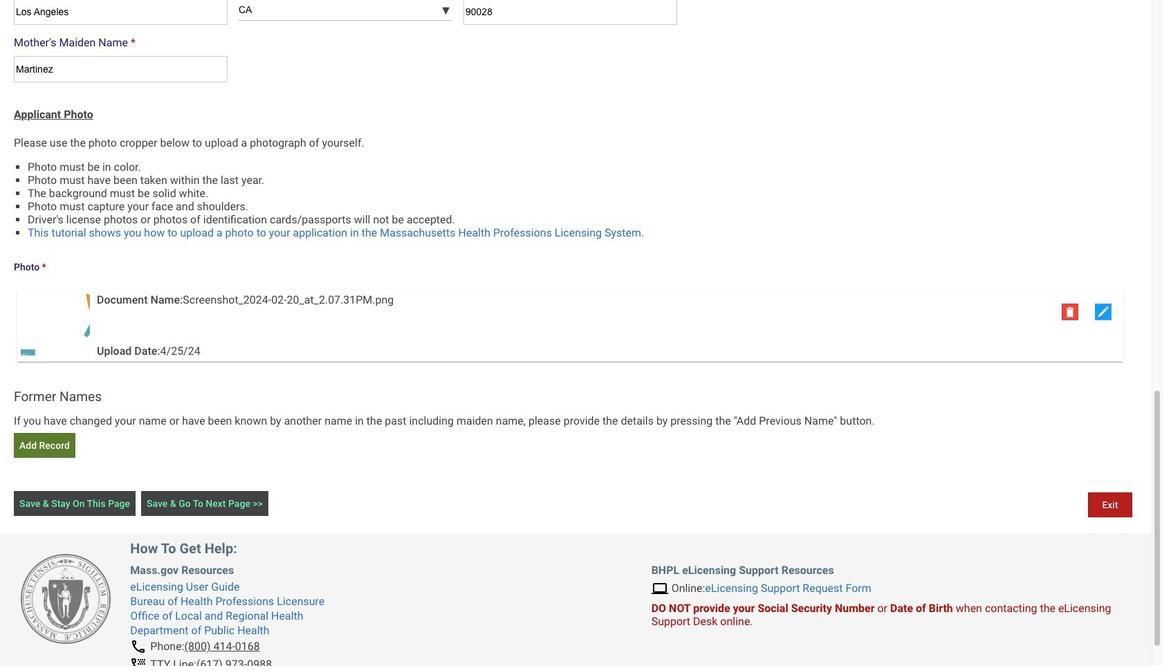 Task type: describe. For each thing, give the bounding box(es) containing it.
no color image
[[1095, 304, 1112, 321]]

no color image
[[1062, 304, 1078, 321]]



Task type: locate. For each thing, give the bounding box(es) containing it.
None text field
[[14, 0, 228, 25], [463, 0, 677, 25], [14, 0, 228, 25], [463, 0, 677, 25]]

None text field
[[14, 56, 228, 82]]

massachusetts state seal image
[[21, 554, 111, 644]]

cropped photo - screenshot_2024-02-20_at_2.07.31pm.png image
[[21, 293, 90, 355]]



Task type: vqa. For each thing, say whether or not it's contained in the screenshot.
text box
yes



